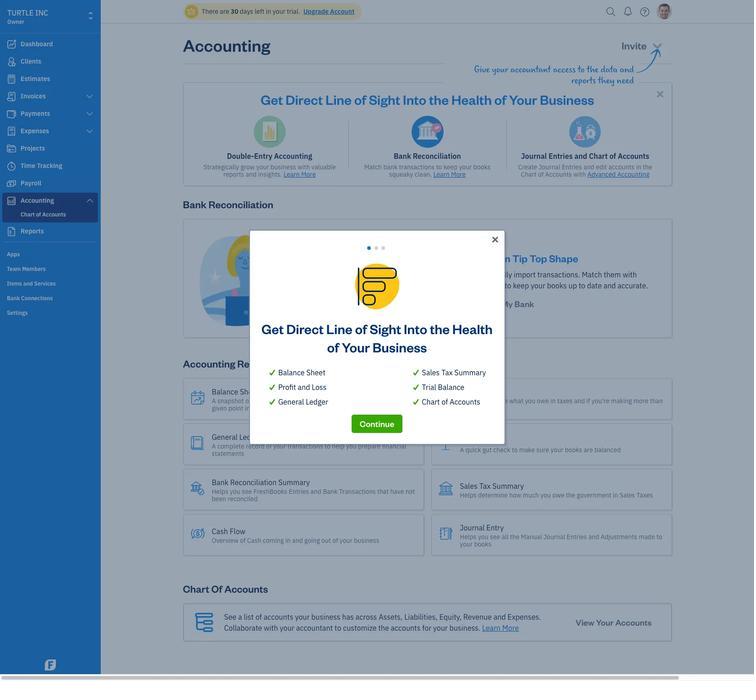 Task type: locate. For each thing, give the bounding box(es) containing it.
keep
[[444, 163, 458, 171], [513, 281, 529, 290]]

turtle inc owner
[[7, 8, 48, 25]]

0 vertical spatial keep
[[444, 163, 458, 171]]

you left all
[[478, 533, 489, 541]]

1 horizontal spatial learn more
[[433, 170, 466, 179]]

close image
[[490, 234, 500, 245]]

0 horizontal spatial connect
[[368, 270, 395, 279]]

profit for profit & loss helps determine what you owe in taxes and if you're making more than you're spending
[[460, 387, 478, 396]]

a for trial balance
[[460, 446, 464, 454]]

0 horizontal spatial snapshot
[[217, 397, 244, 405]]

2 chevron large down image from the top
[[85, 128, 94, 135]]

in inside sales tax summary helps determine how much you owe the government in sales taxes
[[613, 491, 618, 499]]

in right coming
[[285, 536, 291, 545]]

with up accurate.
[[623, 270, 637, 279]]

1 horizontal spatial owe
[[552, 491, 564, 499]]

1 vertical spatial transactions
[[288, 442, 323, 450]]

to
[[436, 163, 442, 171], [459, 270, 466, 279], [505, 281, 511, 290], [579, 281, 585, 290], [325, 442, 330, 450], [512, 446, 518, 454], [657, 533, 662, 541], [335, 624, 341, 633]]

profit inside get direct line of sight into the health of your business dialog
[[278, 383, 296, 392]]

0 vertical spatial health
[[451, 91, 492, 108]]

reconciliation down reports
[[209, 198, 273, 211]]

a inside see a list of accounts your business has across assets, liabilities, equity, revenue and expenses. collaborate with your accountant to customize the accounts for your business.
[[238, 613, 242, 622]]

get
[[261, 91, 283, 108], [261, 320, 284, 337], [344, 360, 357, 370]]

financial up trial balance
[[428, 360, 461, 370]]

connect your bank account to begin matching your bank transactions image
[[198, 234, 345, 327]]

0 vertical spatial business
[[271, 163, 296, 171]]

the inside sales tax summary helps determine how much you owe the government in sales taxes
[[566, 491, 575, 499]]

0 vertical spatial entry
[[254, 152, 272, 161]]

the inside the journal entry helps you see all the manual journal entries and adjustments made to your books
[[510, 533, 519, 541]]

transactions
[[399, 163, 435, 171], [288, 442, 323, 450]]

determine left how
[[478, 491, 508, 499]]

of inside balance sheet a snapshot of your company's assets, liabilities, and equity at any given point in time
[[245, 397, 251, 405]]

connect my bank
[[467, 299, 534, 309]]

chart inside create journal entries and edit accounts in the chart of accounts with
[[521, 170, 537, 179]]

a inside balance sheet a snapshot of your company's assets, liabilities, and equity at any given point in time
[[212, 397, 216, 405]]

and down them
[[604, 281, 616, 290]]

bank left clean.
[[383, 163, 398, 171]]

at
[[382, 397, 388, 405]]

1 horizontal spatial freshbooks
[[464, 281, 503, 290]]

connect left my on the top right of the page
[[467, 299, 500, 309]]

0 vertical spatial are
[[220, 7, 229, 16]]

to left help
[[325, 442, 330, 450]]

check image for sales tax summary
[[412, 367, 420, 378]]

with down journal entries and chart of accounts
[[574, 170, 586, 179]]

owe right much
[[552, 491, 564, 499]]

with inside strategically grow your business with valuable reports and insights.
[[298, 163, 310, 171]]

bank right my on the top right of the page
[[515, 299, 534, 309]]

match
[[364, 163, 382, 171], [582, 270, 602, 279]]

1 vertical spatial get
[[261, 320, 284, 337]]

1 vertical spatial trial
[[460, 436, 474, 445]]

more right insights.
[[301, 170, 316, 179]]

0 vertical spatial direct
[[286, 91, 323, 108]]

helps down quick
[[460, 491, 477, 499]]

profit left &
[[460, 387, 478, 396]]

in
[[266, 7, 271, 16], [636, 163, 641, 171], [502, 252, 510, 265], [456, 281, 463, 290], [550, 397, 556, 405], [245, 404, 250, 412], [613, 491, 618, 499], [285, 536, 291, 545]]

0 horizontal spatial ledger
[[239, 433, 262, 442]]

check
[[493, 446, 510, 454]]

loss for and
[[312, 383, 327, 392]]

ledger up the record
[[239, 433, 262, 442]]

you right what
[[525, 397, 535, 405]]

1 vertical spatial line
[[326, 320, 353, 337]]

books left create
[[473, 163, 491, 171]]

sheet inside get direct line of sight into the health of your business dialog
[[306, 368, 325, 377]]

connect
[[368, 270, 395, 279], [467, 299, 500, 309]]

0 horizontal spatial match
[[364, 163, 382, 171]]

and down journal entries and chart of accounts
[[584, 163, 594, 171]]

sales tax summary helps determine how much you owe the government in sales taxes
[[460, 482, 653, 499]]

1 vertical spatial entry
[[486, 523, 504, 532]]

get inside get direct line of sight into the health of your business
[[261, 320, 284, 337]]

trial for trial balance
[[422, 383, 436, 392]]

reconciliation up match bank transactions to keep your books squeaky clean.
[[413, 152, 461, 161]]

with inside create journal entries and edit accounts in the chart of accounts with
[[574, 170, 586, 179]]

1 horizontal spatial learn
[[433, 170, 450, 179]]

your inside cash flow overview of cash coming in and going out of your business
[[340, 536, 352, 545]]

a for balance sheet
[[212, 397, 216, 405]]

company's
[[267, 397, 298, 405]]

0 horizontal spatial bank
[[383, 163, 398, 171]]

1 vertical spatial owe
[[552, 491, 564, 499]]

sales down quick
[[460, 482, 478, 491]]

0 horizontal spatial summary
[[278, 478, 310, 487]]

1 vertical spatial accounts
[[264, 613, 293, 622]]

chevron large down image
[[85, 110, 94, 118], [85, 128, 94, 135]]

the
[[429, 91, 449, 108], [643, 163, 652, 171], [430, 320, 450, 337], [566, 491, 575, 499], [510, 533, 519, 541], [378, 624, 389, 633]]

you're left spending
[[460, 404, 478, 412]]

connect inside connect your bank account to automatically import transactions. match them with income and expenses tracked in freshbooks to keep your books up to date and accurate.
[[368, 270, 395, 279]]

of inside create journal entries and edit accounts in the chart of accounts with
[[538, 170, 544, 179]]

assets,
[[379, 613, 403, 622]]

you right much
[[541, 491, 551, 499]]

accountant
[[296, 624, 333, 633]]

business down double-entry accounting
[[271, 163, 296, 171]]

2 chevron large down image from the top
[[85, 197, 94, 204]]

summary inside bank reconciliation summary helps you see freshbooks entries and bank transactions that have not been reconciled
[[278, 478, 310, 487]]

ledger
[[306, 397, 328, 406], [239, 433, 262, 442]]

your right sure
[[551, 446, 563, 454]]

helps down statements on the bottom of page
[[212, 487, 228, 496]]

of
[[354, 91, 366, 108], [494, 91, 506, 108], [610, 152, 616, 161], [538, 170, 544, 179], [355, 320, 367, 337], [327, 338, 339, 356], [400, 360, 407, 370], [245, 397, 251, 405], [442, 397, 448, 406], [266, 442, 272, 450], [240, 536, 246, 545], [332, 536, 338, 545], [255, 613, 262, 622]]

books inside the journal entry helps you see all the manual journal entries and adjustments made to your books
[[474, 540, 492, 548]]

sales left the taxes
[[620, 491, 635, 499]]

learn for reconciliation
[[433, 170, 450, 179]]

match inside connect your bank account to automatically import transactions. match them with income and expenses tracked in freshbooks to keep your books up to date and accurate.
[[582, 270, 602, 279]]

into inside get direct line of sight into the health of your business
[[404, 320, 427, 337]]

chart of accounts
[[422, 397, 480, 406]]

0 horizontal spatial business
[[271, 163, 296, 171]]

your right clean.
[[459, 163, 472, 171]]

learn down the revenue
[[482, 624, 501, 633]]

a left point
[[212, 397, 216, 405]]

helps for bank reconciliation summary
[[212, 487, 228, 496]]

0 horizontal spatial accounts
[[264, 613, 293, 622]]

1 horizontal spatial a
[[359, 360, 363, 370]]

client image
[[6, 57, 17, 66]]

keep inside connect your bank account to automatically import transactions. match them with income and expenses tracked in freshbooks to keep your books up to date and accurate.
[[513, 281, 529, 290]]

ledger inside get direct line of sight into the health of your business dialog
[[306, 397, 328, 406]]

0 vertical spatial chevron large down image
[[85, 110, 94, 118]]

estimate image
[[6, 75, 17, 84]]

accounts
[[618, 152, 649, 161], [545, 170, 572, 179], [450, 397, 480, 406], [224, 582, 268, 595], [615, 617, 652, 628]]

transactions
[[339, 487, 376, 496]]

2 horizontal spatial accounts
[[609, 163, 635, 171]]

are
[[220, 7, 229, 16], [584, 446, 593, 454]]

2 determine from the top
[[478, 491, 508, 499]]

trial inside get direct line of sight into the health of your business dialog
[[422, 383, 436, 392]]

and left going
[[292, 536, 303, 545]]

tax for sales tax summary helps determine how much you owe the government in sales taxes
[[479, 482, 491, 491]]

2 horizontal spatial business
[[354, 536, 379, 545]]

0 vertical spatial chevron large down image
[[85, 93, 94, 100]]

0 horizontal spatial keep
[[444, 163, 458, 171]]

bank reconciliation image
[[411, 116, 443, 148]]

1 vertical spatial snapshot
[[217, 397, 244, 405]]

in left taxes
[[550, 397, 556, 405]]

profit up company's
[[278, 383, 296, 392]]

1 vertical spatial keep
[[513, 281, 529, 290]]

entry up all
[[486, 523, 504, 532]]

your
[[509, 91, 537, 108], [449, 252, 470, 265], [342, 338, 370, 356], [596, 617, 614, 628]]

0 horizontal spatial sheet
[[240, 387, 259, 396]]

entry
[[254, 152, 272, 161], [486, 523, 504, 532]]

accounts inside get direct line of sight into the health of your business dialog
[[450, 397, 480, 406]]

a left "list" in the bottom left of the page
[[238, 613, 242, 622]]

and left if
[[574, 397, 585, 405]]

2 horizontal spatial learn
[[482, 624, 501, 633]]

to up my on the top right of the page
[[505, 281, 511, 290]]

books down "transactions." on the right top of page
[[547, 281, 567, 290]]

0 horizontal spatial you're
[[460, 404, 478, 412]]

helps inside 'profit & loss helps determine what you owe in taxes and if you're making more than you're spending'
[[460, 397, 477, 405]]

2 vertical spatial business
[[311, 613, 340, 622]]

spending
[[479, 404, 506, 412]]

expense image
[[6, 127, 17, 136]]

search image
[[604, 5, 618, 19]]

not
[[406, 487, 415, 496]]

payment image
[[6, 109, 17, 119]]

ledger for general ledger
[[306, 397, 328, 406]]

to left customize
[[335, 624, 341, 633]]

main element
[[0, 0, 124, 674]]

summary for sales tax summary
[[455, 368, 486, 377]]

0 vertical spatial transactions
[[399, 163, 435, 171]]

1 horizontal spatial loss
[[486, 387, 501, 396]]

entry up strategically grow your business with valuable reports and insights.
[[254, 152, 272, 161]]

trial.
[[287, 7, 300, 16]]

you're right if
[[592, 397, 609, 405]]

ledger down "profit and loss"
[[306, 397, 328, 406]]

account
[[431, 270, 458, 279]]

entry for double-
[[254, 152, 272, 161]]

see inside bank reconciliation summary helps you see freshbooks entries and bank transactions that have not been reconciled
[[242, 487, 252, 496]]

2 horizontal spatial more
[[502, 624, 519, 633]]

cash
[[212, 527, 228, 536], [247, 536, 261, 545]]

1 horizontal spatial financial
[[428, 360, 461, 370]]

owe left taxes
[[537, 397, 549, 405]]

adjustments
[[601, 533, 637, 541]]

tax inside sales tax summary helps determine how much you owe the government in sales taxes
[[479, 482, 491, 491]]

freshbooks inside bank reconciliation summary helps you see freshbooks entries and bank transactions that have not been reconciled
[[253, 487, 287, 496]]

there are 30 days left in your trial. upgrade account
[[202, 7, 355, 16]]

to inside the journal entry helps you see all the manual journal entries and adjustments made to your books
[[657, 533, 662, 541]]

and
[[575, 152, 587, 161], [584, 163, 594, 171], [246, 170, 257, 179], [383, 281, 395, 290], [604, 281, 616, 290], [298, 383, 310, 392], [350, 397, 361, 405], [574, 397, 585, 405], [311, 487, 321, 496], [589, 533, 599, 541], [292, 536, 303, 545], [494, 613, 506, 622]]

learn more down the revenue
[[482, 624, 519, 633]]

a left the complete
[[212, 442, 216, 450]]

connect for your
[[368, 270, 395, 279]]

learn right clean.
[[433, 170, 450, 179]]

bank reconciliation summary helps you see freshbooks entries and bank transactions that have not been reconciled
[[212, 478, 415, 503]]

to right account at top
[[459, 270, 466, 279]]

1 vertical spatial see
[[490, 533, 500, 541]]

determine down &
[[478, 397, 508, 405]]

chart inside get direct line of sight into the health of your business dialog
[[422, 397, 440, 406]]

balance up 'gut'
[[476, 436, 502, 445]]

sales inside get direct line of sight into the health of your business dialog
[[422, 368, 440, 377]]

check image
[[268, 367, 277, 378], [412, 367, 420, 378], [268, 382, 277, 393], [268, 396, 277, 407], [412, 396, 420, 407]]

0 vertical spatial business
[[540, 91, 594, 108]]

entries inside create journal entries and edit accounts in the chart of accounts with
[[562, 163, 582, 171]]

business right the out
[[354, 536, 379, 545]]

ledger inside general ledger a complete record of your transactions to help you prepare financial statements
[[239, 433, 262, 442]]

loss inside 'profit & loss helps determine what you owe in taxes and if you're making more than you're spending'
[[486, 387, 501, 396]]

tax down 'gut'
[[479, 482, 491, 491]]

books right sure
[[565, 446, 582, 454]]

get direct line of sight into the health of your business inside dialog
[[261, 320, 493, 356]]

entries left adjustments
[[567, 533, 587, 541]]

determine for summary
[[478, 491, 508, 499]]

1 vertical spatial get direct line of sight into the health of your business
[[261, 320, 493, 356]]

1 horizontal spatial are
[[584, 446, 593, 454]]

health
[[451, 91, 492, 108], [452, 320, 493, 337]]

to right clean.
[[436, 163, 442, 171]]

bank up squeaky on the right top of page
[[394, 152, 411, 161]]

more
[[634, 397, 649, 405]]

see left all
[[490, 533, 500, 541]]

tracked
[[430, 281, 455, 290]]

1 horizontal spatial entry
[[486, 523, 504, 532]]

1 horizontal spatial snapshot
[[365, 360, 398, 370]]

shape
[[549, 252, 578, 265]]

bank inside button
[[515, 299, 534, 309]]

in inside cash flow overview of cash coming in and going out of your business
[[285, 536, 291, 545]]

freshbooks image
[[43, 660, 58, 671]]

helps for profit & loss
[[460, 397, 477, 405]]

1 vertical spatial sheet
[[240, 387, 259, 396]]

you inside bank reconciliation summary helps you see freshbooks entries and bank transactions that have not been reconciled
[[230, 487, 240, 496]]

learn for entry
[[284, 170, 300, 179]]

freshbooks inside connect your bank account to automatically import transactions. match them with income and expenses tracked in freshbooks to keep your books up to date and accurate.
[[464, 281, 503, 290]]

in right government
[[613, 491, 618, 499]]

journal entries and chart of accounts image
[[569, 116, 601, 148]]

accounts for chart of accounts
[[450, 397, 480, 406]]

journal
[[521, 152, 547, 161], [539, 163, 560, 171], [460, 523, 485, 532], [544, 533, 565, 541]]

1 vertical spatial business
[[354, 536, 379, 545]]

determine inside sales tax summary helps determine how much you owe the government in sales taxes
[[478, 491, 508, 499]]

2 horizontal spatial sales
[[620, 491, 635, 499]]

profit inside 'profit & loss helps determine what you owe in taxes and if you're making more than you're spending'
[[460, 387, 478, 396]]

summary inside get direct line of sight into the health of your business dialog
[[455, 368, 486, 377]]

strategically grow your business with valuable reports and insights.
[[203, 163, 336, 179]]

and left equity at the bottom
[[350, 397, 361, 405]]

business inside see a list of accounts your business has across assets, liabilities, equity, revenue and expenses. collaborate with your accountant to customize the accounts for your business.
[[311, 613, 340, 622]]

make
[[519, 446, 535, 454]]

helps
[[460, 397, 477, 405], [212, 487, 228, 496], [460, 491, 477, 499], [460, 533, 477, 541]]

1 vertical spatial direct
[[286, 320, 324, 337]]

to inside general ledger a complete record of your transactions to help you prepare financial statements
[[325, 442, 330, 450]]

and up learn more link
[[494, 613, 506, 622]]

items and services image
[[7, 280, 98, 287]]

you inside general ledger a complete record of your transactions to help you prepare financial statements
[[346, 442, 357, 450]]

entries down journal entries and chart of accounts
[[562, 163, 582, 171]]

0 vertical spatial general
[[278, 397, 304, 406]]

your down double-entry accounting
[[256, 163, 269, 171]]

0 horizontal spatial trial
[[422, 383, 436, 392]]

see
[[224, 613, 236, 622]]

a up equity at the bottom
[[359, 360, 363, 370]]

1 horizontal spatial see
[[490, 533, 500, 541]]

0 vertical spatial determine
[[478, 397, 508, 405]]

check image right time
[[268, 396, 277, 407]]

chevron large down image
[[85, 93, 94, 100], [85, 197, 94, 204]]

import
[[514, 270, 536, 279]]

a left quick
[[460, 446, 464, 454]]

chart
[[589, 152, 608, 161], [521, 170, 537, 179], [422, 397, 440, 406], [183, 582, 209, 595]]

owner
[[7, 18, 24, 25]]

1 vertical spatial bank
[[413, 270, 430, 279]]

1 horizontal spatial trial
[[460, 436, 474, 445]]

timer image
[[6, 162, 17, 171]]

been
[[212, 495, 226, 503]]

1 vertical spatial reconciliation
[[209, 198, 273, 211]]

check image up check icon
[[412, 367, 420, 378]]

go to help image
[[638, 5, 652, 19]]

upgrade account link
[[302, 7, 355, 16]]

sheet up time
[[240, 387, 259, 396]]

the inside see a list of accounts your business has across assets, liabilities, equity, revenue and expenses. collaborate with your accountant to customize the accounts for your business.
[[378, 624, 389, 633]]

reconciliation up reconciled
[[230, 478, 277, 487]]

check image down check icon
[[412, 396, 420, 407]]

owe
[[537, 397, 549, 405], [552, 491, 564, 499]]

chart of accounts
[[183, 582, 268, 595]]

to left the "make"
[[512, 446, 518, 454]]

1 horizontal spatial sheet
[[306, 368, 325, 377]]

advanced
[[587, 170, 616, 179]]

top
[[530, 252, 547, 265]]

general
[[278, 397, 304, 406], [212, 433, 238, 442]]

1 vertical spatial a
[[238, 613, 242, 622]]

0 vertical spatial get direct line of sight into the health of your business
[[261, 91, 594, 108]]

0 horizontal spatial owe
[[537, 397, 549, 405]]

1 vertical spatial chevron large down image
[[85, 128, 94, 135]]

1 vertical spatial ledger
[[239, 433, 262, 442]]

0 vertical spatial see
[[242, 487, 252, 496]]

1 determine from the top
[[478, 397, 508, 405]]

automatically
[[468, 270, 512, 279]]

0 vertical spatial match
[[364, 163, 382, 171]]

of inside general ledger a complete record of your transactions to help you prepare financial statements
[[266, 442, 272, 450]]

sales for sales tax summary
[[422, 368, 440, 377]]

0 vertical spatial get
[[261, 91, 283, 108]]

clean.
[[415, 170, 432, 179]]

chart of accounts image
[[195, 612, 213, 634]]

business up the accountant
[[311, 613, 340, 622]]

double-
[[227, 152, 254, 161]]

0 horizontal spatial entry
[[254, 152, 272, 161]]

continue
[[360, 418, 394, 429]]

chevron large down image for chart icon
[[85, 197, 94, 204]]

health inside get direct line of sight into the health of your business
[[452, 320, 493, 337]]

1 horizontal spatial bank reconciliation
[[394, 152, 461, 161]]

into up bank reconciliation image
[[403, 91, 426, 108]]

snapshot
[[365, 360, 398, 370], [217, 397, 244, 405]]

and inside strategically grow your business with valuable reports and insights.
[[246, 170, 257, 179]]

1 horizontal spatial tax
[[479, 482, 491, 491]]

0 horizontal spatial learn more
[[284, 170, 316, 179]]

0 horizontal spatial loss
[[312, 383, 327, 392]]

1 chevron large down image from the top
[[85, 93, 94, 100]]

check image up company's
[[268, 382, 277, 393]]

you right been
[[230, 487, 240, 496]]

entries up cash flow overview of cash coming in and going out of your business
[[289, 487, 309, 496]]

cash up overview
[[212, 527, 228, 536]]

ledger for general ledger a complete record of your transactions to help you prepare financial statements
[[239, 433, 262, 442]]

invoice image
[[6, 92, 17, 101]]

1 horizontal spatial business
[[311, 613, 340, 622]]

sales tax summary
[[422, 368, 486, 377]]

0 horizontal spatial sales
[[422, 368, 440, 377]]

0 horizontal spatial a
[[238, 613, 242, 622]]

1 vertical spatial cash
[[247, 536, 261, 545]]

summary inside sales tax summary helps determine how much you owe the government in sales taxes
[[492, 482, 524, 491]]

1 vertical spatial into
[[404, 320, 427, 337]]

1 horizontal spatial connect
[[467, 299, 500, 309]]

1 vertical spatial general
[[212, 433, 238, 442]]

to right made
[[657, 533, 662, 541]]

snapshot left time
[[217, 397, 244, 405]]

learn right insights.
[[284, 170, 300, 179]]

profit
[[278, 383, 296, 392], [460, 387, 478, 396]]

0 vertical spatial accounts
[[609, 163, 635, 171]]

to inside trial balance a quick gut check to make sure your books are balanced
[[512, 446, 518, 454]]

match left squeaky on the right top of page
[[364, 163, 382, 171]]

helps left all
[[460, 533, 477, 541]]

1 horizontal spatial bank
[[413, 270, 430, 279]]

manual
[[521, 533, 542, 541]]

accounts for chart of accounts
[[224, 582, 268, 595]]

a for get
[[359, 360, 363, 370]]

1 vertical spatial business
[[373, 338, 427, 356]]

loss
[[312, 383, 327, 392], [486, 387, 501, 396]]

entry inside the journal entry helps you see all the manual journal entries and adjustments made to your books
[[486, 523, 504, 532]]

helps inside bank reconciliation summary helps you see freshbooks entries and bank transactions that have not been reconciled
[[212, 487, 228, 496]]

0 vertical spatial ledger
[[306, 397, 328, 406]]

you inside 'profit & loss helps determine what you owe in taxes and if you're making more than you're spending'
[[525, 397, 535, 405]]

there
[[202, 7, 218, 16]]

line inside get direct line of sight into the health of your business
[[326, 320, 353, 337]]

1 chevron large down image from the top
[[85, 110, 94, 118]]

a inside trial balance a quick gut check to make sure your books are balanced
[[460, 446, 464, 454]]

and inside balance sheet a snapshot of your company's assets, liabilities, and equity at any given point in time
[[350, 397, 361, 405]]

assets,
[[299, 397, 320, 405]]

reconciled
[[228, 495, 258, 503]]

1 vertical spatial bank reconciliation
[[183, 198, 273, 211]]

and left adjustments
[[589, 533, 599, 541]]

2 vertical spatial reconciliation
[[230, 478, 277, 487]]

more for bank reconciliation
[[451, 170, 466, 179]]

cash left coming
[[247, 536, 261, 545]]

1 horizontal spatial transactions
[[399, 163, 435, 171]]

tax inside get direct line of sight into the health of your business dialog
[[441, 368, 453, 377]]

complete
[[217, 442, 244, 450]]

2 vertical spatial sales
[[620, 491, 635, 499]]

a for general ledger
[[212, 442, 216, 450]]

bank
[[394, 152, 411, 161], [183, 198, 207, 211], [515, 299, 534, 309], [212, 478, 228, 487], [323, 487, 338, 496]]

settings image
[[7, 309, 98, 316]]

2 vertical spatial accounts
[[391, 624, 421, 633]]

are left 30
[[220, 7, 229, 16]]

1 vertical spatial determine
[[478, 491, 508, 499]]

reports
[[237, 357, 274, 370]]

sheet inside balance sheet a snapshot of your company's assets, liabilities, and equity at any given point in time
[[240, 387, 259, 396]]

helps for sales tax summary
[[460, 491, 477, 499]]

get a snapshot of your financial position
[[344, 360, 490, 370]]

and inside 'profit & loss helps determine what you owe in taxes and if you're making more than you're spending'
[[574, 397, 585, 405]]

your inside get direct line of sight into the health of your business
[[342, 338, 370, 356]]

sheet for balance sheet
[[306, 368, 325, 377]]

0 vertical spatial trial
[[422, 383, 436, 392]]

your left company's
[[253, 397, 265, 405]]

and up create journal entries and edit accounts in the chart of accounts with
[[575, 152, 587, 161]]

a inside general ledger a complete record of your transactions to help you prepare financial statements
[[212, 442, 216, 450]]

tax up trial balance
[[441, 368, 453, 377]]

my
[[501, 299, 513, 309]]

connect my bank button
[[459, 295, 543, 313]]

summary up how
[[492, 482, 524, 491]]

loss for &
[[486, 387, 501, 396]]

0 horizontal spatial profit
[[278, 383, 296, 392]]

business
[[271, 163, 296, 171], [354, 536, 379, 545], [311, 613, 340, 622]]

reconciliation
[[413, 152, 461, 161], [209, 198, 273, 211], [230, 478, 277, 487]]

get up the liabilities,
[[344, 360, 357, 370]]

transactions.
[[537, 270, 580, 279]]

general inside get direct line of sight into the health of your business dialog
[[278, 397, 304, 406]]

bank reconciliation down reports
[[183, 198, 273, 211]]

and up general ledger
[[298, 383, 310, 392]]

1 horizontal spatial summary
[[455, 368, 486, 377]]

in inside balance sheet a snapshot of your company's assets, liabilities, and equity at any given point in time
[[245, 404, 250, 412]]

in inside 'profit & loss helps determine what you owe in taxes and if you're making more than you're spending'
[[550, 397, 556, 405]]

0 horizontal spatial see
[[242, 487, 252, 496]]

1 horizontal spatial keep
[[513, 281, 529, 290]]

double-entry accounting image
[[254, 116, 286, 148]]

transactions inside match bank transactions to keep your books squeaky clean.
[[399, 163, 435, 171]]

1 vertical spatial connect
[[467, 299, 500, 309]]

point
[[229, 404, 243, 412]]

what
[[509, 397, 524, 405]]

get up double-entry accounting image
[[261, 91, 283, 108]]

dashboard image
[[6, 40, 17, 49]]



Task type: vqa. For each thing, say whether or not it's contained in the screenshot.
"you" within the Bank Reconciliation Summary Helps you see FreshBooks Entries and Bank Transactions that have not been reconciled
yes



Task type: describe. For each thing, give the bounding box(es) containing it.
cash flow overview of cash coming in and going out of your business
[[212, 527, 379, 545]]

chart image
[[6, 196, 17, 206]]

you inside sales tax summary helps determine how much you owe the government in sales taxes
[[541, 491, 551, 499]]

are inside trial balance a quick gut check to make sure your books are balanced
[[584, 446, 593, 454]]

flow
[[230, 527, 245, 536]]

see a list of accounts your business has across assets, liabilities, equity, revenue and expenses. collaborate with your accountant to customize the accounts for your business.
[[224, 613, 541, 633]]

view
[[576, 617, 594, 628]]

check image for chart of accounts
[[412, 396, 420, 407]]

balance sheet
[[278, 368, 325, 377]]

profit and loss
[[278, 383, 327, 392]]

any
[[389, 397, 399, 405]]

books inside connect your bank account to automatically import transactions. match them with income and expenses tracked in freshbooks to keep your books up to date and accurate.
[[547, 281, 567, 290]]

in left tip at the top of page
[[502, 252, 510, 265]]

sales for sales tax summary helps determine how much you owe the government in sales taxes
[[460, 482, 478, 491]]

your inside match bank transactions to keep your books squeaky clean.
[[459, 163, 472, 171]]

profit for profit and loss
[[278, 383, 296, 392]]

profit & loss helps determine what you owe in taxes and if you're making more than you're spending
[[460, 387, 663, 412]]

chevron large down image for invoice 'image'
[[85, 93, 94, 100]]

to inside see a list of accounts your business has across assets, liabilities, equity, revenue and expenses. collaborate with your accountant to customize the accounts for your business.
[[335, 624, 341, 633]]

statements
[[212, 449, 244, 458]]

your up expenses
[[397, 270, 412, 279]]

0 vertical spatial sight
[[369, 91, 400, 108]]

reconciliation inside bank reconciliation summary helps you see freshbooks entries and bank transactions that have not been reconciled
[[230, 478, 277, 487]]

create journal entries and edit accounts in the chart of accounts with
[[518, 163, 652, 179]]

liabilities,
[[404, 613, 438, 622]]

equity,
[[439, 613, 462, 622]]

direct inside get direct line of sight into the health of your business
[[286, 320, 324, 337]]

bank connections image
[[7, 294, 98, 302]]

to right up
[[579, 281, 585, 290]]

of
[[211, 582, 222, 595]]

trial balance a quick gut check to make sure your books are balanced
[[460, 436, 621, 454]]

grow
[[241, 163, 255, 171]]

your right for
[[433, 624, 448, 633]]

edit
[[596, 163, 607, 171]]

business inside get direct line of sight into the health of your business
[[373, 338, 427, 356]]

making
[[611, 397, 632, 405]]

project image
[[6, 144, 17, 153]]

gut
[[483, 446, 492, 454]]

summary for bank reconciliation summary helps you see freshbooks entries and bank transactions that have not been reconciled
[[278, 478, 310, 487]]

1 horizontal spatial you're
[[592, 397, 609, 405]]

than
[[650, 397, 663, 405]]

check image for general ledger
[[268, 396, 277, 407]]

0 horizontal spatial bank reconciliation
[[183, 198, 273, 211]]

position
[[463, 360, 490, 370]]

check image for balance sheet
[[268, 367, 277, 378]]

for
[[422, 624, 431, 633]]

books inside trial balance a quick gut check to make sure your books are balanced
[[565, 446, 582, 454]]

books inside match bank transactions to keep your books squeaky clean.
[[473, 163, 491, 171]]

helps inside the journal entry helps you see all the manual journal entries and adjustments made to your books
[[460, 533, 477, 541]]

trial for trial balance a quick gut check to make sure your books are balanced
[[460, 436, 474, 445]]

your inside strategically grow your business with valuable reports and insights.
[[256, 163, 269, 171]]

and inside create journal entries and edit accounts in the chart of accounts with
[[584, 163, 594, 171]]

your up check icon
[[409, 360, 426, 370]]

general for general ledger
[[278, 397, 304, 406]]

balance inside balance sheet a snapshot of your company's assets, liabilities, and equity at any given point in time
[[212, 387, 238, 396]]

determine for loss
[[478, 397, 508, 405]]

that
[[377, 487, 389, 496]]

0 horizontal spatial are
[[220, 7, 229, 16]]

connect for my
[[467, 299, 500, 309]]

tax for sales tax summary
[[441, 368, 453, 377]]

business inside cash flow overview of cash coming in and going out of your business
[[354, 536, 379, 545]]

and inside see a list of accounts your business has across assets, liabilities, equity, revenue and expenses. collaborate with your accountant to customize the accounts for your business.
[[494, 613, 506, 622]]

summary for sales tax summary helps determine how much you owe the government in sales taxes
[[492, 482, 524, 491]]

sure
[[537, 446, 549, 454]]

your inside the journal entry helps you see all the manual journal entries and adjustments made to your books
[[460, 540, 473, 548]]

entries inside the journal entry helps you see all the manual journal entries and adjustments made to your books
[[567, 533, 587, 541]]

transactions inside general ledger a complete record of your transactions to help you prepare financial statements
[[288, 442, 323, 450]]

keep your books in tip top shape
[[423, 252, 578, 265]]

help
[[332, 442, 345, 450]]

see inside the journal entry helps you see all the manual journal entries and adjustments made to your books
[[490, 533, 500, 541]]

business inside strategically grow your business with valuable reports and insights.
[[271, 163, 296, 171]]

learn more for bank reconciliation
[[433, 170, 466, 179]]

you inside the journal entry helps you see all the manual journal entries and adjustments made to your books
[[478, 533, 489, 541]]

journal inside create journal entries and edit accounts in the chart of accounts with
[[539, 163, 560, 171]]

advanced accounting
[[587, 170, 650, 179]]

in inside create journal entries and edit accounts in the chart of accounts with
[[636, 163, 641, 171]]

revenue
[[463, 613, 492, 622]]

financial inside general ledger a complete record of your transactions to help you prepare financial statements
[[382, 442, 406, 450]]

&
[[479, 387, 485, 396]]

valuable
[[311, 163, 336, 171]]

general for general ledger a complete record of your transactions to help you prepare financial statements
[[212, 433, 238, 442]]

up
[[569, 281, 577, 290]]

squeaky
[[389, 170, 413, 179]]

business.
[[449, 624, 481, 633]]

0 vertical spatial into
[[403, 91, 426, 108]]

customize
[[343, 624, 377, 633]]

chevron large down image for the expense image
[[85, 128, 94, 135]]

with inside connect your bank account to automatically import transactions. match them with income and expenses tracked in freshbooks to keep your books up to date and accurate.
[[623, 270, 637, 279]]

0 vertical spatial line
[[326, 91, 352, 108]]

and inside get direct line of sight into the health of your business dialog
[[298, 383, 310, 392]]

sight inside get direct line of sight into the health of your business
[[370, 320, 401, 337]]

reports
[[223, 170, 244, 179]]

all
[[502, 533, 509, 541]]

view your accounts
[[576, 617, 652, 628]]

accounts inside create journal entries and edit accounts in the chart of accounts with
[[609, 163, 635, 171]]

list
[[244, 613, 254, 622]]

accounts inside create journal entries and edit accounts in the chart of accounts with
[[545, 170, 572, 179]]

accounts for view your accounts
[[615, 617, 652, 628]]

taxes
[[637, 491, 653, 499]]

your left the accountant
[[280, 624, 294, 633]]

bank left transactions
[[323, 487, 338, 496]]

them
[[604, 270, 621, 279]]

in inside connect your bank account to automatically import transactions. match them with income and expenses tracked in freshbooks to keep your books up to date and accurate.
[[456, 281, 463, 290]]

have
[[390, 487, 404, 496]]

bank inside connect your bank account to automatically import transactions. match them with income and expenses tracked in freshbooks to keep your books up to date and accurate.
[[413, 270, 430, 279]]

the inside get direct line of sight into the health of your business
[[430, 320, 450, 337]]

of inside see a list of accounts your business has across assets, liabilities, equity, revenue and expenses. collaborate with your accountant to customize the accounts for your business.
[[255, 613, 262, 622]]

your inside trial balance a quick gut check to make sure your books are balanced
[[551, 446, 563, 454]]

crown image
[[187, 7, 196, 16]]

your inside balance sheet a snapshot of your company's assets, liabilities, and equity at any given point in time
[[253, 397, 265, 405]]

learn more link
[[482, 624, 519, 633]]

accurate.
[[618, 281, 648, 290]]

0 horizontal spatial cash
[[212, 527, 228, 536]]

and inside the journal entry helps you see all the manual journal entries and adjustments made to your books
[[589, 533, 599, 541]]

date
[[587, 281, 602, 290]]

more for double-entry accounting
[[301, 170, 316, 179]]

entries up create journal entries and edit accounts in the chart of accounts with
[[549, 152, 573, 161]]

1 horizontal spatial accounts
[[391, 624, 421, 633]]

your down import
[[531, 281, 545, 290]]

bank inside match bank transactions to keep your books squeaky clean.
[[383, 163, 398, 171]]

given
[[212, 404, 227, 412]]

bank up been
[[212, 478, 228, 487]]

equity
[[363, 397, 381, 405]]

strategically
[[203, 163, 239, 171]]

report image
[[6, 227, 17, 236]]

0 vertical spatial financial
[[428, 360, 461, 370]]

days
[[240, 7, 253, 16]]

balance up "profit and loss"
[[278, 368, 305, 377]]

entry for journal
[[486, 523, 504, 532]]

journal entry helps you see all the manual journal entries and adjustments made to your books
[[460, 523, 662, 548]]

quick
[[466, 446, 481, 454]]

keep inside match bank transactions to keep your books squeaky clean.
[[444, 163, 458, 171]]

balanced
[[595, 446, 621, 454]]

overview
[[212, 536, 239, 545]]

double-entry accounting
[[227, 152, 312, 161]]

books
[[472, 252, 500, 265]]

check image
[[412, 382, 420, 393]]

much
[[523, 491, 539, 499]]

with inside see a list of accounts your business has across assets, liabilities, equity, revenue and expenses. collaborate with your accountant to customize the accounts for your business.
[[264, 624, 278, 633]]

balance inside trial balance a quick gut check to make sure your books are balanced
[[476, 436, 502, 445]]

1 horizontal spatial cash
[[247, 536, 261, 545]]

team members image
[[7, 265, 98, 272]]

2 vertical spatial get
[[344, 360, 357, 370]]

owe inside sales tax summary helps determine how much you owe the government in sales taxes
[[552, 491, 564, 499]]

expenses
[[397, 281, 428, 290]]

check image for profit and loss
[[268, 382, 277, 393]]

the inside create journal entries and edit accounts in the chart of accounts with
[[643, 163, 652, 171]]

30
[[231, 7, 238, 16]]

money image
[[6, 179, 17, 188]]

0 vertical spatial reconciliation
[[413, 152, 461, 161]]

learn more for double-entry accounting
[[284, 170, 316, 179]]

match inside match bank transactions to keep your books squeaky clean.
[[364, 163, 382, 171]]

view your accounts link
[[567, 614, 660, 632]]

going
[[304, 536, 320, 545]]

chevron large down image for payment image
[[85, 110, 94, 118]]

get direct line of sight into the health of your business dialog
[[0, 219, 754, 456]]

sheet for balance sheet a snapshot of your company's assets, liabilities, and equity at any given point in time
[[240, 387, 259, 396]]

general ledger
[[278, 397, 328, 406]]

accounting reports
[[183, 357, 274, 370]]

insights.
[[258, 170, 282, 179]]

government
[[577, 491, 611, 499]]

inc
[[35, 8, 48, 17]]

left
[[255, 7, 264, 16]]

how
[[509, 491, 521, 499]]

your left trial.
[[273, 7, 285, 16]]

your up the accountant
[[295, 613, 310, 622]]

and inside cash flow overview of cash coming in and going out of your business
[[292, 536, 303, 545]]

out
[[321, 536, 331, 545]]

a for see
[[238, 613, 242, 622]]

prepare
[[358, 442, 381, 450]]

and right income
[[383, 281, 395, 290]]

2 horizontal spatial learn more
[[482, 624, 519, 633]]

taxes
[[557, 397, 573, 405]]

balance up chart of accounts
[[438, 383, 464, 392]]

snapshot inside balance sheet a snapshot of your company's assets, liabilities, and equity at any given point in time
[[217, 397, 244, 405]]

bank down strategically
[[183, 198, 207, 211]]

owe inside 'profit & loss helps determine what you owe in taxes and if you're making more than you're spending'
[[537, 397, 549, 405]]

in right left
[[266, 7, 271, 16]]

your inside general ledger a complete record of your transactions to help you prepare financial statements
[[273, 442, 286, 450]]

to inside match bank transactions to keep your books squeaky clean.
[[436, 163, 442, 171]]

upgrade
[[303, 7, 329, 16]]

coming
[[263, 536, 284, 545]]

entries inside bank reconciliation summary helps you see freshbooks entries and bank transactions that have not been reconciled
[[289, 487, 309, 496]]

trial balance
[[422, 383, 464, 392]]

apps image
[[7, 250, 98, 258]]

expenses.
[[508, 613, 541, 622]]

0 vertical spatial bank reconciliation
[[394, 152, 461, 161]]

keep
[[423, 252, 447, 265]]

general ledger a complete record of your transactions to help you prepare financial statements
[[212, 433, 406, 458]]

close image
[[655, 89, 666, 99]]

and inside bank reconciliation summary helps you see freshbooks entries and bank transactions that have not been reconciled
[[311, 487, 321, 496]]

create
[[518, 163, 537, 171]]

0 vertical spatial snapshot
[[365, 360, 398, 370]]



